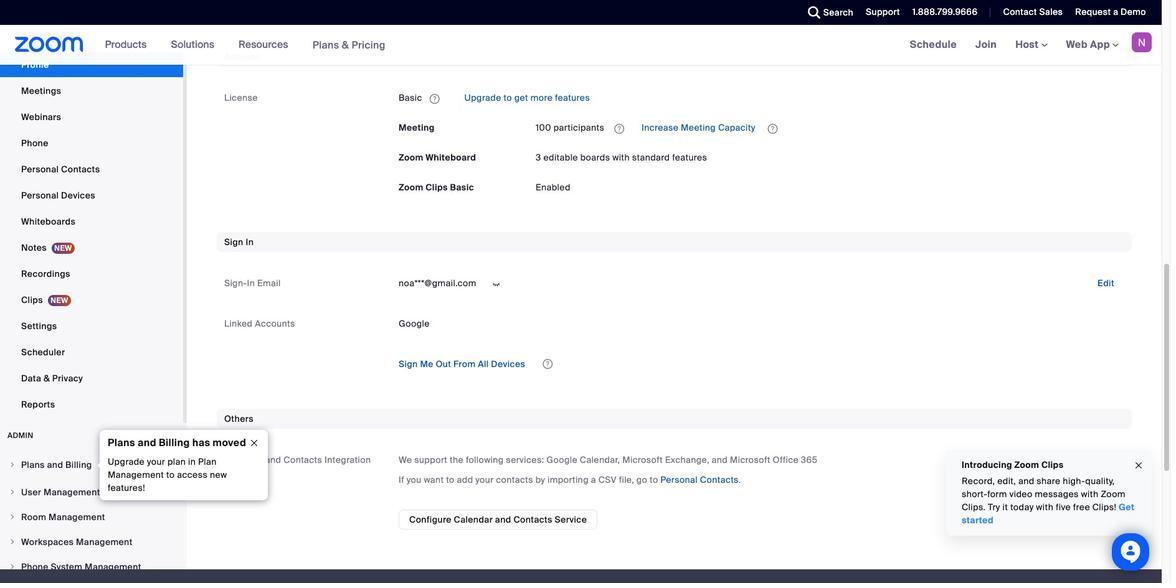 Task type: describe. For each thing, give the bounding box(es) containing it.
request a demo
[[1076, 6, 1147, 17]]

reports link
[[0, 393, 183, 417]]

application containing 100 participants
[[536, 118, 1125, 138]]

upgrade to get more features link
[[462, 93, 590, 104]]

exchange,
[[665, 455, 710, 466]]

learn more about your license type image
[[429, 95, 441, 103]]

to inside the 'upgrade your plan in plan management to access new features!'
[[166, 470, 175, 481]]

noa***@gmail.com
[[399, 278, 477, 289]]

plans for plans and billing has moved
[[108, 437, 135, 450]]

all
[[478, 359, 489, 370]]

get
[[515, 93, 528, 104]]

started
[[962, 515, 994, 527]]

0 horizontal spatial features
[[555, 93, 590, 104]]

1 meeting from the left
[[399, 122, 435, 134]]

and inside menu item
[[47, 460, 63, 471]]

in for sign-
[[247, 278, 255, 289]]

clips link
[[0, 288, 183, 313]]

csv
[[599, 475, 617, 486]]

integration
[[325, 455, 371, 466]]

meetings link
[[0, 78, 183, 103]]

zoom down zoom whiteboard
[[399, 182, 424, 193]]

you
[[407, 475, 422, 486]]

clips inside clips link
[[21, 295, 43, 306]]

contact sales
[[1004, 6, 1063, 17]]

100 participants
[[536, 122, 605, 134]]

system
[[51, 562, 82, 573]]

2 microsoft from the left
[[730, 455, 771, 466]]

get started
[[962, 502, 1135, 527]]

five
[[1056, 502, 1071, 513]]

zoom up edit,
[[1015, 460, 1040, 471]]

web
[[1067, 38, 1088, 51]]

application containing basic
[[399, 88, 1125, 108]]

get
[[1119, 502, 1135, 513]]

settings
[[21, 321, 57, 332]]

out
[[436, 359, 451, 370]]

join link
[[967, 25, 1007, 65]]

plans and billing
[[21, 460, 92, 471]]

go
[[637, 475, 648, 486]]

& for pricing
[[342, 38, 349, 51]]

data & privacy
[[21, 373, 83, 384]]

standard
[[632, 152, 670, 164]]

sign for sign in
[[224, 237, 243, 248]]

privacy
[[52, 373, 83, 384]]

& for privacy
[[44, 373, 50, 384]]

record, edit, and share high-quality, short-form video messages with zoom clips. try it today with five free clips!
[[962, 476, 1126, 513]]

side navigation navigation
[[0, 0, 187, 584]]

2 horizontal spatial with
[[1082, 489, 1099, 500]]

personal contacts link inside side navigation navigation
[[0, 157, 183, 182]]

upgrade for upgrade your plan in plan management to access new features!
[[108, 457, 145, 468]]

increase meeting capacity link
[[640, 122, 758, 134]]

close image inside plans and billing has moved tooltip
[[244, 438, 264, 449]]

1 horizontal spatial close image
[[1134, 459, 1144, 473]]

to left add
[[446, 475, 455, 486]]

notes link
[[0, 236, 183, 260]]

meetings navigation
[[901, 25, 1162, 65]]

contacts inside personal menu menu
[[61, 164, 100, 175]]

sign for sign me out from all devices
[[399, 359, 418, 370]]

contacts inside button
[[514, 515, 553, 526]]

learn more about your meeting license image
[[611, 123, 628, 134]]

1.888.799.9666
[[913, 6, 978, 17]]

calendar and contacts integration
[[224, 455, 371, 466]]

profile
[[21, 59, 49, 70]]

host
[[1016, 38, 1042, 51]]

linked
[[224, 318, 253, 329]]

solutions button
[[171, 25, 220, 65]]

configure
[[409, 515, 452, 526]]

1 vertical spatial features
[[673, 152, 708, 164]]

contacts
[[496, 475, 533, 486]]

zoom inside record, edit, and share high-quality, short-form video messages with zoom clips. try it today with five free clips!
[[1101, 489, 1126, 500]]

contacts left integration
[[284, 455, 322, 466]]

configure calendar and contacts service button
[[399, 510, 598, 530]]

1 horizontal spatial personal contacts link
[[661, 475, 739, 486]]

schedule
[[910, 38, 957, 51]]

search button
[[799, 0, 857, 25]]

user
[[21, 487, 41, 499]]

365
[[801, 455, 818, 466]]

short-
[[962, 489, 988, 500]]

your inside the 'upgrade your plan in plan management to access new features!'
[[147, 457, 165, 468]]

0 vertical spatial calendar
[[224, 455, 263, 466]]

from
[[454, 359, 476, 370]]

quality,
[[1086, 476, 1115, 487]]

schedule link
[[901, 25, 967, 65]]

workspaces management
[[21, 537, 133, 548]]

phone system management menu item
[[0, 556, 183, 580]]

plan
[[198, 457, 217, 468]]

phone for phone
[[21, 138, 48, 149]]

form
[[988, 489, 1008, 500]]

2 vertical spatial personal
[[661, 475, 698, 486]]

right image for room
[[9, 514, 16, 522]]

user management
[[21, 487, 100, 499]]

room
[[21, 512, 46, 523]]

high-
[[1063, 476, 1086, 487]]

increase
[[642, 122, 679, 134]]

room management menu item
[[0, 506, 183, 530]]

billing for plans and billing has moved
[[159, 437, 190, 450]]

2 horizontal spatial clips
[[1042, 460, 1064, 471]]

accounts
[[255, 318, 295, 329]]

upgrade to get more features
[[462, 93, 590, 104]]

upgrade your plan in plan management to access new features!
[[108, 457, 227, 494]]

to inside application
[[504, 93, 512, 104]]

others
[[224, 414, 254, 425]]

1 horizontal spatial with
[[1037, 502, 1054, 513]]

office
[[773, 455, 799, 466]]

contact
[[1004, 6, 1037, 17]]

1 horizontal spatial basic
[[450, 182, 474, 193]]

phone for phone system management
[[21, 562, 48, 573]]

access
[[177, 470, 208, 481]]

video
[[1010, 489, 1033, 500]]

whiteboards link
[[0, 209, 183, 234]]

3 editable boards with standard features
[[536, 152, 708, 164]]

messages
[[1035, 489, 1079, 500]]

reports
[[21, 399, 55, 411]]

learn more about increasing meeting capacity image
[[764, 123, 782, 134]]

whiteboard
[[426, 152, 476, 164]]

products button
[[105, 25, 152, 65]]

web app
[[1067, 38, 1110, 51]]

admin menu menu
[[0, 454, 183, 584]]

web app button
[[1067, 38, 1119, 51]]

devices inside personal menu menu
[[61, 190, 95, 201]]

want
[[424, 475, 444, 486]]

1 microsoft from the left
[[623, 455, 663, 466]]

devices inside button
[[491, 359, 526, 370]]

account
[[224, 51, 260, 63]]

sign me out from all devices application
[[389, 354, 1125, 374]]

sign-
[[224, 278, 247, 289]]

right image for phone
[[9, 564, 16, 571]]

phone link
[[0, 131, 183, 156]]

record,
[[962, 476, 995, 487]]

pricing
[[352, 38, 386, 51]]

management inside the 'upgrade your plan in plan management to access new features!'
[[108, 470, 164, 481]]

learn more about signing out from all devices image
[[542, 360, 554, 369]]

basic inside application
[[399, 93, 422, 104]]



Task type: vqa. For each thing, say whether or not it's contained in the screenshot.
Scheduler link
yes



Task type: locate. For each thing, give the bounding box(es) containing it.
clips down zoom whiteboard
[[426, 182, 448, 193]]

2 vertical spatial plans
[[21, 460, 45, 471]]

meeting right increase
[[681, 122, 716, 134]]

2 vertical spatial with
[[1037, 502, 1054, 513]]

data
[[21, 373, 41, 384]]

meeting
[[399, 122, 435, 134], [681, 122, 716, 134]]

file,
[[619, 475, 634, 486]]

management
[[108, 470, 164, 481], [44, 487, 100, 499], [49, 512, 105, 523], [76, 537, 133, 548], [85, 562, 141, 573]]

zoom
[[399, 152, 424, 164], [399, 182, 424, 193], [1015, 460, 1040, 471], [1101, 489, 1126, 500]]

.
[[739, 475, 741, 486]]

and inside record, edit, and share high-quality, short-form video messages with zoom clips. try it today with five free clips!
[[1019, 476, 1035, 487]]

linked accounts
[[224, 318, 295, 329]]

0 vertical spatial application
[[399, 88, 1125, 108]]

personal for personal contacts
[[21, 164, 59, 175]]

support
[[866, 6, 900, 17]]

introducing
[[962, 460, 1013, 471]]

personal up whiteboards
[[21, 190, 59, 201]]

plans inside menu item
[[21, 460, 45, 471]]

and inside tooltip
[[138, 437, 156, 450]]

calendar down add
[[454, 515, 493, 526]]

with down messages
[[1037, 502, 1054, 513]]

personal menu menu
[[0, 26, 183, 419]]

personal down exchange,
[[661, 475, 698, 486]]

1 vertical spatial personal contacts link
[[661, 475, 739, 486]]

upgrade inside the 'upgrade your plan in plan management to access new features!'
[[108, 457, 145, 468]]

clips up settings
[[21, 295, 43, 306]]

product information navigation
[[96, 25, 395, 65]]

management up "room management"
[[44, 487, 100, 499]]

scheduler
[[21, 347, 65, 358]]

1 horizontal spatial billing
[[159, 437, 190, 450]]

meeting inside application
[[681, 122, 716, 134]]

calendar inside button
[[454, 515, 493, 526]]

webinars link
[[0, 105, 183, 130]]

personal for personal devices
[[21, 190, 59, 201]]

basic
[[399, 93, 422, 104], [450, 182, 474, 193]]

resources button
[[239, 25, 294, 65]]

billing inside plans and billing menu item
[[65, 460, 92, 471]]

management for room management
[[49, 512, 105, 523]]

1 horizontal spatial microsoft
[[730, 455, 771, 466]]

0 vertical spatial right image
[[9, 462, 16, 469]]

& right data
[[44, 373, 50, 384]]

google up me
[[399, 318, 430, 329]]

devices right all
[[491, 359, 526, 370]]

plans and billing has moved
[[108, 437, 246, 450]]

moved
[[213, 437, 246, 450]]

plans up user on the bottom left
[[21, 460, 45, 471]]

plans left the pricing
[[313, 38, 339, 51]]

contacts down phone link
[[61, 164, 100, 175]]

phone inside personal menu menu
[[21, 138, 48, 149]]

personal devices link
[[0, 183, 183, 208]]

sign in
[[224, 237, 254, 248]]

1 vertical spatial a
[[591, 475, 596, 486]]

it
[[1003, 502, 1008, 513]]

0 horizontal spatial clips
[[21, 295, 43, 306]]

importing
[[548, 475, 589, 486]]

calendar,
[[580, 455, 620, 466]]

0 horizontal spatial devices
[[61, 190, 95, 201]]

1 vertical spatial your
[[476, 475, 494, 486]]

has
[[192, 437, 210, 450]]

profile picture image
[[1132, 32, 1152, 52]]

plans for plans and billing
[[21, 460, 45, 471]]

app
[[1091, 38, 1110, 51]]

2 right image from the top
[[9, 564, 16, 571]]

email
[[257, 278, 281, 289]]

0 vertical spatial &
[[342, 38, 349, 51]]

2 vertical spatial clips
[[1042, 460, 1064, 471]]

0 vertical spatial billing
[[159, 437, 190, 450]]

1 horizontal spatial sign
[[399, 359, 418, 370]]

google
[[399, 318, 430, 329], [547, 455, 578, 466]]

zoom up the zoom clips basic
[[399, 152, 424, 164]]

0 horizontal spatial your
[[147, 457, 165, 468]]

right image inside user management menu item
[[9, 489, 16, 497]]

1 vertical spatial &
[[44, 373, 50, 384]]

personal contacts link down phone link
[[0, 157, 183, 182]]

plans and billing has moved tooltip
[[97, 431, 268, 501]]

1 vertical spatial phone
[[21, 562, 48, 573]]

plan
[[168, 457, 186, 468]]

me
[[420, 359, 434, 370]]

meeting down learn more about your license type icon
[[399, 122, 435, 134]]

contacts
[[61, 164, 100, 175], [284, 455, 322, 466], [700, 475, 739, 486], [514, 515, 553, 526]]

right image inside room management 'menu item'
[[9, 514, 16, 522]]

2 vertical spatial right image
[[9, 539, 16, 546]]

0 vertical spatial phone
[[21, 138, 48, 149]]

by
[[536, 475, 545, 486]]

today
[[1011, 502, 1034, 513]]

billing inside plans and billing has moved tooltip
[[159, 437, 190, 450]]

resources
[[239, 38, 288, 51]]

we support the following services: google calendar, microsoft exchange, and microsoft office 365
[[399, 455, 818, 466]]

with right boards
[[613, 152, 630, 164]]

request a demo link
[[1066, 0, 1162, 25], [1076, 6, 1147, 17]]

plans inside tooltip
[[108, 437, 135, 450]]

& left the pricing
[[342, 38, 349, 51]]

0 horizontal spatial a
[[591, 475, 596, 486]]

1 vertical spatial upgrade
[[108, 457, 145, 468]]

1 vertical spatial close image
[[1134, 459, 1144, 473]]

0 horizontal spatial with
[[613, 152, 630, 164]]

phone system management
[[21, 562, 141, 573]]

phone down workspaces
[[21, 562, 48, 573]]

enabled
[[536, 182, 571, 193]]

0 vertical spatial in
[[246, 237, 254, 248]]

1 vertical spatial sign
[[399, 359, 418, 370]]

1 vertical spatial right image
[[9, 489, 16, 497]]

2 horizontal spatial plans
[[313, 38, 339, 51]]

0 vertical spatial features
[[555, 93, 590, 104]]

1 vertical spatial clips
[[21, 295, 43, 306]]

your left 'plan'
[[147, 457, 165, 468]]

personal inside 'link'
[[21, 164, 59, 175]]

0 horizontal spatial google
[[399, 318, 430, 329]]

contacts left 'service'
[[514, 515, 553, 526]]

a left csv
[[591, 475, 596, 486]]

right image left user on the bottom left
[[9, 489, 16, 497]]

phone inside menu item
[[21, 562, 48, 573]]

sales
[[1040, 6, 1063, 17]]

1 horizontal spatial devices
[[491, 359, 526, 370]]

3 right image from the top
[[9, 539, 16, 546]]

clips up share
[[1042, 460, 1064, 471]]

banner containing products
[[0, 25, 1162, 65]]

right image
[[9, 514, 16, 522], [9, 564, 16, 571]]

1 phone from the top
[[21, 138, 48, 149]]

new
[[210, 470, 227, 481]]

plans up plans and billing menu item
[[108, 437, 135, 450]]

0 horizontal spatial sign
[[224, 237, 243, 248]]

a
[[1114, 6, 1119, 17], [591, 475, 596, 486]]

application
[[399, 88, 1125, 108], [536, 118, 1125, 138]]

devices
[[61, 190, 95, 201], [491, 359, 526, 370]]

profile link
[[0, 52, 183, 77]]

0 vertical spatial right image
[[9, 514, 16, 522]]

plans & pricing
[[313, 38, 386, 51]]

boards
[[581, 152, 610, 164]]

zoom up clips!
[[1101, 489, 1126, 500]]

billing for plans and billing
[[65, 460, 92, 471]]

contacts down exchange,
[[700, 475, 739, 486]]

1 right image from the top
[[9, 514, 16, 522]]

1 vertical spatial application
[[536, 118, 1125, 138]]

plans and billing menu item
[[0, 454, 183, 480]]

home link
[[0, 26, 183, 51]]

right image for plans and billing
[[9, 462, 16, 469]]

0 vertical spatial personal
[[21, 164, 59, 175]]

right image inside workspaces management menu item
[[9, 539, 16, 546]]

0 horizontal spatial plans
[[21, 460, 45, 471]]

recordings link
[[0, 262, 183, 287]]

1 right image from the top
[[9, 462, 16, 469]]

2 phone from the top
[[21, 562, 48, 573]]

0 horizontal spatial upgrade
[[108, 457, 145, 468]]

management for user management
[[44, 487, 100, 499]]

right image left room
[[9, 514, 16, 522]]

sign up sign- at the left top of page
[[224, 237, 243, 248]]

right image
[[9, 462, 16, 469], [9, 489, 16, 497], [9, 539, 16, 546]]

100
[[536, 122, 551, 134]]

0 vertical spatial a
[[1114, 6, 1119, 17]]

your
[[147, 457, 165, 468], [476, 475, 494, 486]]

2 right image from the top
[[9, 489, 16, 497]]

1 vertical spatial devices
[[491, 359, 526, 370]]

data & privacy link
[[0, 366, 183, 391]]

in left email on the top of page
[[247, 278, 255, 289]]

license
[[224, 93, 258, 104]]

right image left system
[[9, 564, 16, 571]]

right image down admin
[[9, 462, 16, 469]]

phone
[[21, 138, 48, 149], [21, 562, 48, 573]]

0 horizontal spatial close image
[[244, 438, 264, 449]]

microsoft up .
[[730, 455, 771, 466]]

management inside 'menu item'
[[49, 512, 105, 523]]

products
[[105, 38, 147, 51]]

1 vertical spatial personal
[[21, 190, 59, 201]]

google up importing
[[547, 455, 578, 466]]

capacity
[[718, 122, 756, 134]]

we
[[399, 455, 412, 466]]

0 horizontal spatial billing
[[65, 460, 92, 471]]

& inside personal menu menu
[[44, 373, 50, 384]]

1 vertical spatial with
[[1082, 489, 1099, 500]]

1 horizontal spatial upgrade
[[465, 93, 501, 104]]

plans for plans & pricing
[[313, 38, 339, 51]]

whiteboards
[[21, 216, 76, 227]]

edit,
[[998, 476, 1017, 487]]

0 vertical spatial with
[[613, 152, 630, 164]]

if you want to add your contacts by importing a csv file, go to personal contacts .
[[399, 475, 741, 486]]

0 horizontal spatial meeting
[[399, 122, 435, 134]]

zoom logo image
[[15, 37, 83, 52]]

phone down 'webinars'
[[21, 138, 48, 149]]

1 horizontal spatial meeting
[[681, 122, 716, 134]]

in up sign-in email
[[246, 237, 254, 248]]

banner
[[0, 25, 1162, 65]]

management for workspaces management
[[76, 537, 133, 548]]

your right add
[[476, 475, 494, 486]]

0 vertical spatial upgrade
[[465, 93, 501, 104]]

basic left learn more about your license type icon
[[399, 93, 422, 104]]

1 horizontal spatial google
[[547, 455, 578, 466]]

meetings
[[21, 85, 61, 97]]

plans
[[313, 38, 339, 51], [108, 437, 135, 450], [21, 460, 45, 471]]

management down workspaces management menu item
[[85, 562, 141, 573]]

share
[[1037, 476, 1061, 487]]

calendar down moved at left bottom
[[224, 455, 263, 466]]

configure calendar and contacts service
[[409, 515, 587, 526]]

close image down the others
[[244, 438, 264, 449]]

1 horizontal spatial plans
[[108, 437, 135, 450]]

increase meeting capacity
[[640, 122, 758, 134]]

upgrade for upgrade to get more features
[[465, 93, 501, 104]]

1 vertical spatial plans
[[108, 437, 135, 450]]

0 vertical spatial personal contacts link
[[0, 157, 183, 182]]

search
[[824, 7, 854, 18]]

solutions
[[171, 38, 214, 51]]

right image inside plans and billing menu item
[[9, 462, 16, 469]]

a left demo
[[1114, 6, 1119, 17]]

1 vertical spatial google
[[547, 455, 578, 466]]

join
[[976, 38, 997, 51]]

features!
[[108, 483, 145, 494]]

1 vertical spatial billing
[[65, 460, 92, 471]]

sign left me
[[399, 359, 418, 370]]

edit button
[[1088, 274, 1125, 294]]

0 vertical spatial plans
[[313, 38, 339, 51]]

to left get
[[504, 93, 512, 104]]

right image inside phone system management menu item
[[9, 564, 16, 571]]

1 horizontal spatial your
[[476, 475, 494, 486]]

management up phone system management menu item
[[76, 537, 133, 548]]

& inside "product information" navigation
[[342, 38, 349, 51]]

right image for workspaces management
[[9, 539, 16, 546]]

personal up personal devices
[[21, 164, 59, 175]]

1 vertical spatial in
[[247, 278, 255, 289]]

microsoft
[[623, 455, 663, 466], [730, 455, 771, 466]]

0 vertical spatial sign
[[224, 237, 243, 248]]

0 horizontal spatial basic
[[399, 93, 422, 104]]

personal contacts link down exchange,
[[661, 475, 739, 486]]

upgrade inside application
[[465, 93, 501, 104]]

to down 'plan'
[[166, 470, 175, 481]]

0 vertical spatial basic
[[399, 93, 422, 104]]

1 vertical spatial basic
[[450, 182, 474, 193]]

1 horizontal spatial calendar
[[454, 515, 493, 526]]

introducing zoom clips
[[962, 460, 1064, 471]]

1 vertical spatial right image
[[9, 564, 16, 571]]

0 vertical spatial your
[[147, 457, 165, 468]]

scheduler link
[[0, 340, 183, 365]]

sign inside button
[[399, 359, 418, 370]]

right image for user management
[[9, 489, 16, 497]]

0 horizontal spatial microsoft
[[623, 455, 663, 466]]

in for sign
[[246, 237, 254, 248]]

features down increase meeting capacity
[[673, 152, 708, 164]]

webinars
[[21, 112, 61, 123]]

settings link
[[0, 314, 183, 339]]

with up free
[[1082, 489, 1099, 500]]

billing up user management menu item
[[65, 460, 92, 471]]

participants
[[554, 122, 605, 134]]

room management
[[21, 512, 105, 523]]

free
[[1074, 502, 1091, 513]]

in
[[246, 237, 254, 248], [247, 278, 255, 289]]

and inside button
[[495, 515, 511, 526]]

user management menu item
[[0, 481, 183, 505]]

upgrade up features!
[[108, 457, 145, 468]]

plans & pricing link
[[313, 38, 386, 51], [313, 38, 386, 51]]

1 horizontal spatial features
[[673, 152, 708, 164]]

1 horizontal spatial a
[[1114, 6, 1119, 17]]

2 meeting from the left
[[681, 122, 716, 134]]

0 vertical spatial close image
[[244, 438, 264, 449]]

basic down whiteboard
[[450, 182, 474, 193]]

0 vertical spatial google
[[399, 318, 430, 329]]

devices up whiteboards link
[[61, 190, 95, 201]]

upgrade left get
[[465, 93, 501, 104]]

plans inside "product information" navigation
[[313, 38, 339, 51]]

workspaces management menu item
[[0, 531, 183, 555]]

support link
[[857, 0, 903, 25], [866, 6, 900, 17]]

features up 100 participants
[[555, 93, 590, 104]]

1 horizontal spatial clips
[[426, 182, 448, 193]]

microsoft up go
[[623, 455, 663, 466]]

right image left workspaces
[[9, 539, 16, 546]]

management up workspaces management
[[49, 512, 105, 523]]

0 horizontal spatial personal contacts link
[[0, 157, 183, 182]]

0 horizontal spatial calendar
[[224, 455, 263, 466]]

0 vertical spatial clips
[[426, 182, 448, 193]]

billing up 'plan'
[[159, 437, 190, 450]]

close image
[[244, 438, 264, 449], [1134, 459, 1144, 473]]

1 horizontal spatial &
[[342, 38, 349, 51]]

management up features!
[[108, 470, 164, 481]]

more
[[531, 93, 553, 104]]

to right go
[[650, 475, 658, 486]]

close image up get
[[1134, 459, 1144, 473]]

1 vertical spatial calendar
[[454, 515, 493, 526]]

0 vertical spatial devices
[[61, 190, 95, 201]]

0 horizontal spatial &
[[44, 373, 50, 384]]



